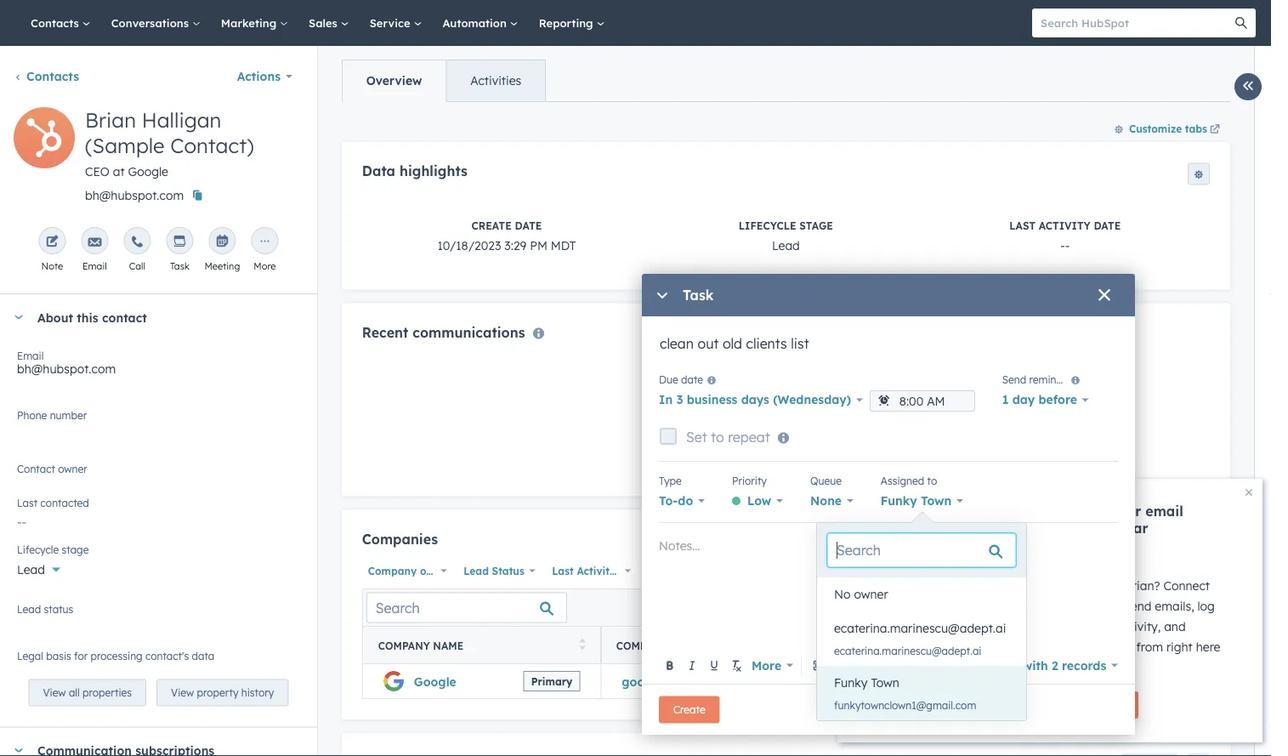 Task type: describe. For each thing, give the bounding box(es) containing it.
legal basis for processing contact's data
[[17, 649, 215, 662]]

domain
[[671, 639, 717, 652]]

meetings
[[1052, 640, 1104, 655]]

low button
[[732, 489, 783, 513]]

contacts'
[[1028, 619, 1079, 634]]

due date
[[659, 373, 703, 386]]

1 vertical spatial your
[[999, 599, 1024, 614]]

account inside pro tip: connect your email account and calendar
[[999, 520, 1054, 537]]

search image
[[1236, 17, 1248, 29]]

brian?
[[1125, 578, 1161, 593]]

type
[[659, 474, 682, 487]]

funky for funky town
[[881, 493, 918, 508]]

brian halligan (sample contact) ceo at google
[[85, 107, 254, 179]]

data
[[362, 162, 396, 179]]

list box containing no owner
[[817, 578, 1027, 720]]

press to sort. element for company domain name
[[792, 638, 798, 653]]

email image
[[88, 236, 102, 249]]

no for no activities.
[[750, 458, 766, 473]]

note
[[41, 260, 63, 272]]

ready
[[999, 578, 1035, 593]]

Search search field
[[366, 593, 567, 623]]

tip:
[[1027, 503, 1048, 520]]

status
[[44, 603, 73, 615]]

contact's
[[145, 649, 189, 662]]

phone for phone number
[[17, 409, 47, 421]]

to-
[[659, 493, 678, 508]]

email inside pro tip: connect your email account and calendar
[[1146, 503, 1184, 520]]

activities.
[[770, 458, 823, 473]]

note image
[[45, 236, 59, 249]]

overview
[[366, 73, 422, 88]]

no owner button
[[17, 459, 300, 487]]

connect inside ready to reach out to brian? connect your email account to send emails, log your contacts' email activity, and schedule meetings — all from right here in hubspot.
[[1164, 578, 1210, 593]]

about 2 minutes
[[999, 548, 1078, 561]]

google link
[[414, 674, 457, 689]]

minimize dialog image
[[656, 289, 669, 303]]

basis
[[46, 649, 71, 662]]

phone number
[[17, 409, 87, 421]]

Search search field
[[828, 533, 1016, 567]]

property
[[197, 686, 239, 699]]

1 vertical spatial contacts link
[[14, 69, 79, 84]]

day
[[1013, 392, 1035, 407]]

none button
[[811, 489, 854, 513]]

company for company name
[[378, 639, 430, 652]]

2 vertical spatial your
[[999, 619, 1024, 634]]

no inside contact owner no owner
[[17, 469, 34, 484]]

email for email
[[82, 260, 107, 272]]

company owner button
[[362, 560, 452, 582]]

--
[[835, 674, 844, 689]]

last activity date
[[552, 565, 644, 577]]

connect
[[1053, 503, 1106, 520]]

automation link
[[432, 0, 529, 46]]

funky town button
[[817, 666, 1027, 700]]

at
[[113, 164, 125, 179]]

brian
[[85, 107, 136, 133]]

and inside ready to reach out to brian? connect your email account to send emails, log your contacts' email activity, and schedule meetings — all from right here in hubspot.
[[1165, 619, 1186, 634]]

days
[[741, 392, 770, 407]]

company name
[[378, 639, 464, 652]]

pro tip: connect your email account and calendar
[[999, 503, 1184, 537]]

Search HubSpot search field
[[1033, 9, 1241, 37]]

town for funky town
[[921, 493, 952, 508]]

3
[[677, 392, 683, 407]]

Last contacted text field
[[17, 506, 300, 533]]

edit button
[[14, 107, 75, 174]]

Phone number text field
[[17, 406, 300, 440]]

in 3 business days (wednesday)
[[659, 392, 851, 407]]

(wednesday)
[[773, 392, 851, 407]]

lead for lead status
[[464, 565, 489, 577]]

lifecycle for lifecycle stage lead
[[739, 219, 797, 232]]

your inside pro tip: connect your email account and calendar
[[1110, 503, 1142, 520]]

with
[[1023, 658, 1049, 673]]

conversations link
[[101, 0, 211, 46]]

in
[[999, 660, 1009, 675]]

history
[[241, 686, 274, 699]]

create date 10/18/2023 3:29 pm mdt
[[438, 219, 576, 252]]

add button
[[1121, 531, 1178, 553]]

reach
[[1053, 578, 1085, 593]]

communications
[[413, 324, 525, 341]]

funkytownclown1@gmail.com
[[834, 699, 977, 711]]

date for last activity date --
[[1094, 219, 1121, 232]]

ecaterina.marinescu@adept.ai inside ecaterina.marinescu@adept.ai ecaterina.marinescu@adept.ai
[[834, 644, 982, 657]]

lifecycle stage lead
[[739, 219, 833, 252]]

caret image
[[14, 748, 24, 753]]

more image
[[258, 236, 272, 249]]

name
[[720, 639, 750, 652]]

ecaterina.marinescu@adept.ai ecaterina.marinescu@adept.ai
[[834, 621, 1007, 657]]

number
[[869, 639, 914, 652]]

pm
[[530, 238, 548, 252]]

lifecycle for lifecycle stage
[[17, 543, 59, 556]]

customize tabs
[[1129, 122, 1208, 135]]

recent
[[362, 324, 409, 341]]

halligan
[[142, 107, 222, 133]]

activity for last activity date
[[577, 565, 616, 577]]

business
[[687, 392, 738, 407]]

close dialog image
[[1098, 289, 1112, 303]]

town for funky town funkytownclown1@gmail.com
[[871, 675, 900, 690]]

number
[[50, 409, 87, 421]]

schedule
[[999, 640, 1049, 655]]

last activity date button
[[546, 560, 644, 582]]

to right out
[[1110, 578, 1121, 593]]

no owner
[[834, 587, 888, 602]]

lead inside lifecycle stage lead
[[772, 238, 800, 252]]

company for company owner
[[368, 565, 417, 577]]

data
[[192, 649, 215, 662]]

meeting image
[[216, 236, 229, 249]]

phone for phone number
[[829, 639, 866, 652]]

create for create
[[674, 703, 706, 716]]

to for ready
[[1038, 578, 1050, 593]]

(sample
[[85, 133, 165, 158]]

contact
[[17, 462, 55, 475]]

contacted
[[40, 496, 89, 509]]

customize tabs link
[[1106, 115, 1231, 142]]

google.com
[[622, 674, 691, 689]]

in
[[659, 392, 673, 407]]

log
[[1198, 599, 1215, 614]]

marketing link
[[211, 0, 299, 46]]

primary
[[531, 675, 573, 688]]

contact owner no owner
[[17, 462, 87, 484]]

last activity date --
[[1010, 219, 1121, 252]]

contact
[[102, 310, 147, 325]]

0 horizontal spatial more
[[254, 260, 276, 272]]

for
[[74, 649, 88, 662]]

3:29
[[505, 238, 527, 252]]

1 vertical spatial bh@hubspot.com
[[17, 361, 116, 376]]

companies
[[362, 530, 438, 547]]

last for last contacted
[[17, 496, 38, 509]]



Task type: locate. For each thing, give the bounding box(es) containing it.
0 horizontal spatial activity
[[577, 565, 616, 577]]

in 3 business days (wednesday) button
[[659, 388, 863, 412]]

2 horizontal spatial press to sort. image
[[1188, 638, 1194, 650]]

1 ecaterina.marinescu@adept.ai from the top
[[834, 621, 1007, 636]]

1 horizontal spatial no
[[750, 458, 766, 473]]

press to sort. element for phone number
[[1188, 638, 1194, 653]]

0 vertical spatial email
[[82, 260, 107, 272]]

create inside 'button'
[[674, 703, 706, 716]]

no owner button
[[817, 578, 1027, 612]]

task image
[[173, 236, 187, 249]]

navigation containing overview
[[342, 60, 546, 102]]

1 vertical spatial last
[[17, 496, 38, 509]]

and
[[1058, 520, 1084, 537], [1165, 619, 1186, 634]]

press to sort. image down last activity date popup button
[[579, 638, 586, 650]]

owner up phone number
[[854, 587, 888, 602]]

2 left the minutes
[[1031, 548, 1037, 561]]

funky town
[[881, 493, 952, 508]]

connect email account button
[[999, 691, 1139, 719]]

activity for last activity date --
[[1039, 219, 1091, 232]]

set to repeat
[[686, 429, 770, 446]]

date inside create date 10/18/2023 3:29 pm mdt
[[515, 219, 542, 232]]

mdt
[[551, 238, 576, 252]]

0 vertical spatial connect
[[1164, 578, 1210, 593]]

1 horizontal spatial connect
[[1164, 578, 1210, 593]]

1 horizontal spatial create
[[674, 703, 706, 716]]

account down the records on the bottom right
[[1086, 699, 1124, 711]]

call
[[129, 260, 145, 272]]

1 vertical spatial contacts
[[26, 69, 79, 84]]

1 vertical spatial email
[[17, 349, 44, 362]]

1 vertical spatial connect
[[1014, 699, 1054, 711]]

all
[[1121, 640, 1133, 655], [69, 686, 80, 699]]

account inside ready to reach out to brian? connect your email account to send emails, log your contacts' email activity, and schedule meetings — all from right here in hubspot.
[[1062, 599, 1107, 614]]

0 horizontal spatial view
[[43, 686, 66, 699]]

press to sort. image
[[579, 638, 586, 650], [792, 638, 798, 650], [1188, 638, 1194, 650]]

phone number
[[829, 639, 914, 652]]

0 vertical spatial about
[[37, 310, 73, 325]]

press to sort. image left here
[[1188, 638, 1194, 650]]

0 horizontal spatial google
[[128, 164, 168, 179]]

email up add
[[1146, 503, 1184, 520]]

1 vertical spatial account
[[1062, 599, 1107, 614]]

no up last contacted
[[17, 469, 34, 484]]

account up about 2 minutes on the bottom right
[[999, 520, 1054, 537]]

google
[[128, 164, 168, 179], [414, 674, 457, 689]]

1 day before
[[1003, 392, 1078, 407]]

1 vertical spatial create
[[674, 703, 706, 716]]

create inside create date 10/18/2023 3:29 pm mdt
[[472, 219, 512, 232]]

contact)
[[170, 133, 254, 158]]

to right set
[[711, 429, 724, 446]]

create down google.com link
[[674, 703, 706, 716]]

automation
[[443, 16, 510, 30]]

1 horizontal spatial more
[[752, 658, 782, 673]]

company inside popup button
[[368, 565, 417, 577]]

all right —
[[1121, 640, 1133, 655]]

marketing
[[221, 16, 280, 30]]

sales link
[[299, 0, 359, 46]]

right
[[1167, 640, 1193, 655]]

1 horizontal spatial all
[[1121, 640, 1133, 655]]

funky for funky town funkytownclown1@gmail.com
[[834, 675, 868, 690]]

3 press to sort. element from the left
[[1188, 638, 1194, 653]]

lead inside popup button
[[17, 562, 45, 577]]

all left properties
[[69, 686, 80, 699]]

lifecycle inside lifecycle stage lead
[[739, 219, 797, 232]]

funky down phone number
[[834, 675, 868, 690]]

view for view property history
[[171, 686, 194, 699]]

owner for no owner
[[854, 587, 888, 602]]

press to sort. image up more "popup button"
[[792, 638, 798, 650]]

company domain name
[[616, 639, 750, 652]]

0 vertical spatial contacts
[[31, 16, 82, 30]]

highlights
[[400, 162, 468, 179]]

your down ready
[[999, 599, 1024, 614]]

0 horizontal spatial and
[[1058, 520, 1084, 537]]

your up schedule
[[999, 619, 1024, 634]]

0 vertical spatial and
[[1058, 520, 1084, 537]]

1 day before button
[[1003, 388, 1089, 412]]

0 vertical spatial activity
[[1039, 219, 1091, 232]]

last for last activity date
[[552, 565, 574, 577]]

press to sort. element up more "popup button"
[[792, 638, 798, 653]]

navigation
[[342, 60, 546, 102]]

2 right with at bottom right
[[1052, 658, 1059, 673]]

before
[[1039, 392, 1078, 407]]

email bh@hubspot.com
[[17, 349, 116, 376]]

0 horizontal spatial town
[[871, 675, 900, 690]]

0 vertical spatial last
[[1010, 219, 1036, 232]]

1 horizontal spatial lifecycle
[[739, 219, 797, 232]]

2 press to sort. image from the left
[[792, 638, 798, 650]]

2 vertical spatial account
[[1086, 699, 1124, 711]]

1 vertical spatial lifecycle
[[17, 543, 59, 556]]

0 vertical spatial 2
[[1031, 548, 1037, 561]]

email for email bh@hubspot.com
[[17, 349, 44, 362]]

0 horizontal spatial create
[[472, 219, 512, 232]]

1 horizontal spatial and
[[1165, 619, 1186, 634]]

about for about this contact
[[37, 310, 73, 325]]

activities
[[471, 73, 522, 88]]

0 horizontal spatial lifecycle
[[17, 543, 59, 556]]

legal
[[17, 649, 43, 662]]

1 vertical spatial about
[[999, 548, 1029, 561]]

0 horizontal spatial connect
[[1014, 699, 1054, 711]]

date for last activity date
[[619, 565, 644, 577]]

connect down hubspot.
[[1014, 699, 1054, 711]]

data highlights
[[362, 162, 468, 179]]

to for set
[[711, 429, 724, 446]]

1 press to sort. image from the left
[[579, 638, 586, 650]]

0 horizontal spatial about
[[37, 310, 73, 325]]

funky down assigned
[[881, 493, 918, 508]]

1 horizontal spatial press to sort. image
[[792, 638, 798, 650]]

close image
[[1246, 489, 1253, 496]]

activity,
[[1117, 619, 1161, 634]]

1 horizontal spatial about
[[999, 548, 1029, 561]]

date inside last activity date --
[[1094, 219, 1121, 232]]

link opens in a new window image
[[694, 677, 706, 689], [694, 677, 706, 689]]

tabs
[[1186, 122, 1208, 135]]

caret image
[[14, 315, 24, 319]]

pro
[[999, 503, 1023, 520]]

0 vertical spatial task
[[170, 260, 190, 272]]

overview button
[[343, 60, 446, 101]]

contacts link
[[20, 0, 101, 46], [14, 69, 79, 84]]

view down basis
[[43, 686, 66, 699]]

town inside "funky town funkytownclown1@gmail.com"
[[871, 675, 900, 690]]

priority
[[732, 474, 767, 487]]

low
[[748, 493, 772, 508]]

customize
[[1129, 122, 1182, 135]]

1 horizontal spatial activity
[[1039, 219, 1091, 232]]

1 horizontal spatial phone
[[829, 639, 866, 652]]

bh@hubspot.com up number on the bottom of page
[[17, 361, 116, 376]]

no up priority
[[750, 458, 766, 473]]

queue
[[811, 474, 842, 487]]

lifecycle stage
[[17, 543, 89, 556]]

0 vertical spatial more
[[254, 260, 276, 272]]

all inside ready to reach out to brian? connect your email account to send emails, log your contacts' email activity, and schedule meetings — all from right here in hubspot.
[[1121, 640, 1133, 655]]

town down assigned to
[[921, 493, 952, 508]]

1 vertical spatial and
[[1165, 619, 1186, 634]]

reporting link
[[529, 0, 615, 46]]

lifecycle left stage
[[17, 543, 59, 556]]

to for assigned
[[928, 474, 937, 487]]

phone left number on the bottom of page
[[17, 409, 47, 421]]

lead inside popup button
[[464, 565, 489, 577]]

no inside button
[[834, 587, 851, 602]]

0 horizontal spatial all
[[69, 686, 80, 699]]

last contacted
[[17, 496, 89, 509]]

press to sort. element
[[579, 638, 586, 653], [792, 638, 798, 653], [1188, 638, 1194, 653]]

email down caret icon
[[17, 349, 44, 362]]

about this contact
[[37, 310, 147, 325]]

1 vertical spatial more
[[752, 658, 782, 673]]

2 horizontal spatial date
[[1094, 219, 1121, 232]]

1 horizontal spatial funky
[[881, 493, 918, 508]]

service
[[370, 16, 414, 30]]

1 horizontal spatial last
[[552, 565, 574, 577]]

company owner
[[368, 565, 452, 577]]

1 horizontal spatial town
[[921, 493, 952, 508]]

out
[[1088, 578, 1107, 593]]

press to sort. element down last activity date popup button
[[579, 638, 586, 653]]

press to sort. image for phone number
[[1188, 638, 1194, 650]]

1
[[1003, 392, 1009, 407]]

last inside last activity date --
[[1010, 219, 1036, 232]]

owner inside popup button
[[420, 565, 452, 577]]

google right at on the left of page
[[128, 164, 168, 179]]

—
[[1107, 640, 1117, 655]]

1 press to sort. element from the left
[[579, 638, 586, 653]]

more button
[[748, 654, 797, 677]]

press to sort. element for company name
[[579, 638, 586, 653]]

0 vertical spatial lifecycle
[[739, 219, 797, 232]]

create for create date 10/18/2023 3:29 pm mdt
[[472, 219, 512, 232]]

stage
[[800, 219, 833, 232]]

funky inside "funky town funkytownclown1@gmail.com"
[[834, 675, 868, 690]]

create up '10/18/2023'
[[472, 219, 512, 232]]

view for view all properties
[[43, 686, 66, 699]]

email up —
[[1083, 619, 1113, 634]]

and up the minutes
[[1058, 520, 1084, 537]]

google.com link
[[622, 674, 709, 689]]

reminder
[[1030, 373, 1073, 386]]

view property history link
[[157, 679, 289, 706]]

press to sort. image for company name
[[579, 638, 586, 650]]

1 horizontal spatial view
[[171, 686, 194, 699]]

actions button
[[226, 60, 303, 94]]

0 horizontal spatial press to sort. element
[[579, 638, 586, 653]]

company up google.com on the bottom of page
[[616, 639, 668, 652]]

owner for contact owner no owner
[[58, 462, 87, 475]]

press to sort. image for company domain name
[[792, 638, 798, 650]]

0 vertical spatial create
[[472, 219, 512, 232]]

funky inside funky town dropdown button
[[881, 493, 918, 508]]

1 vertical spatial town
[[871, 675, 900, 690]]

town inside dropdown button
[[921, 493, 952, 508]]

about inside "dropdown button"
[[37, 310, 73, 325]]

task down task image
[[170, 260, 190, 272]]

last inside popup button
[[552, 565, 574, 577]]

ecaterina.marinescu@adept.ai up funky town button
[[834, 644, 982, 657]]

lead status
[[464, 565, 525, 577]]

0 vertical spatial contacts link
[[20, 0, 101, 46]]

1 vertical spatial google
[[414, 674, 457, 689]]

1 horizontal spatial task
[[683, 287, 714, 304]]

email
[[1146, 503, 1184, 520], [1028, 599, 1058, 614], [1083, 619, 1113, 634], [1056, 699, 1083, 711]]

0 horizontal spatial no
[[17, 469, 34, 484]]

town up funkytownclown1@gmail.com
[[871, 675, 900, 690]]

view all properties link
[[28, 679, 146, 706]]

0 vertical spatial bh@hubspot.com
[[85, 188, 184, 203]]

1 vertical spatial task
[[683, 287, 714, 304]]

last for last activity date --
[[1010, 219, 1036, 232]]

2 ecaterina.marinescu@adept.ai from the top
[[834, 644, 982, 657]]

associated with 2 records
[[955, 658, 1107, 673]]

actions
[[237, 69, 281, 84]]

bh@hubspot.com
[[85, 188, 184, 203], [17, 361, 116, 376]]

do
[[678, 493, 693, 508]]

account inside button
[[1086, 699, 1124, 711]]

0 horizontal spatial phone
[[17, 409, 47, 421]]

0 horizontal spatial last
[[17, 496, 38, 509]]

0 horizontal spatial date
[[515, 219, 542, 232]]

phone up --
[[829, 639, 866, 652]]

lead for lead
[[17, 562, 45, 577]]

1 horizontal spatial 2
[[1052, 658, 1059, 673]]

2 horizontal spatial no
[[834, 587, 851, 602]]

ecaterina.marinescu@adept.ai up the number
[[834, 621, 1007, 636]]

no activities. alert
[[362, 361, 1210, 476]]

0 vertical spatial google
[[128, 164, 168, 179]]

1 horizontal spatial email
[[82, 260, 107, 272]]

1 vertical spatial ecaterina.marinescu@adept.ai
[[834, 644, 982, 657]]

processing
[[91, 649, 143, 662]]

1 vertical spatial phone
[[829, 639, 866, 652]]

0 vertical spatial town
[[921, 493, 952, 508]]

task
[[170, 260, 190, 272], [683, 287, 714, 304]]

about up ready
[[999, 548, 1029, 561]]

activity inside last activity date --
[[1039, 219, 1091, 232]]

assigned to
[[881, 474, 937, 487]]

2 press to sort. element from the left
[[792, 638, 798, 653]]

connect
[[1164, 578, 1210, 593], [1014, 699, 1054, 711]]

email inside email bh@hubspot.com
[[17, 349, 44, 362]]

google down 'name'
[[414, 674, 457, 689]]

press to sort. element left here
[[1188, 638, 1194, 653]]

repeat
[[728, 429, 770, 446]]

here
[[1196, 640, 1221, 655]]

owner inside button
[[854, 587, 888, 602]]

to left reach
[[1038, 578, 1050, 593]]

date inside popup button
[[619, 565, 644, 577]]

1 vertical spatial 2
[[1052, 658, 1059, 673]]

0 vertical spatial account
[[999, 520, 1054, 537]]

connect up emails,
[[1164, 578, 1210, 593]]

about left "this"
[[37, 310, 73, 325]]

HH:MM text field
[[870, 390, 975, 412]]

owner up contacted
[[58, 462, 87, 475]]

0 vertical spatial your
[[1110, 503, 1142, 520]]

0 vertical spatial phone
[[17, 409, 47, 421]]

email down the records on the bottom right
[[1056, 699, 1083, 711]]

lead button
[[17, 553, 300, 581]]

0 horizontal spatial email
[[17, 349, 44, 362]]

no
[[750, 458, 766, 473], [17, 469, 34, 484], [834, 587, 851, 602]]

name
[[433, 639, 464, 652]]

view left property
[[171, 686, 194, 699]]

google inside brian halligan (sample contact) ceo at google
[[128, 164, 168, 179]]

about for about 2 minutes
[[999, 548, 1029, 561]]

owner for company owner
[[420, 565, 452, 577]]

0 horizontal spatial funky
[[834, 675, 868, 690]]

view
[[43, 686, 66, 699], [171, 686, 194, 699]]

and down emails,
[[1165, 619, 1186, 634]]

to up funky town dropdown button
[[928, 474, 937, 487]]

2 inside "popup button"
[[1052, 658, 1059, 673]]

1 vertical spatial funky
[[834, 675, 868, 690]]

connect inside button
[[1014, 699, 1054, 711]]

0 horizontal spatial 2
[[1031, 548, 1037, 561]]

more inside "popup button"
[[752, 658, 782, 673]]

lead
[[772, 238, 800, 252], [17, 562, 45, 577], [464, 565, 489, 577], [17, 603, 41, 615]]

lead for lead status
[[17, 603, 41, 615]]

2 horizontal spatial last
[[1010, 219, 1036, 232]]

owner up last contacted
[[37, 469, 71, 484]]

your
[[1110, 503, 1142, 520], [999, 599, 1024, 614], [999, 619, 1024, 634]]

3 press to sort. image from the left
[[1188, 638, 1194, 650]]

account down out
[[1062, 599, 1107, 614]]

email inside button
[[1056, 699, 1083, 711]]

date
[[681, 373, 703, 386]]

owner down the companies
[[420, 565, 452, 577]]

records
[[1062, 658, 1107, 673]]

call image
[[130, 236, 144, 249]]

2
[[1031, 548, 1037, 561], [1052, 658, 1059, 673]]

company down the companies
[[368, 565, 417, 577]]

no inside alert
[[750, 458, 766, 473]]

ecaterina.marinescu@adept.ai
[[834, 621, 1007, 636], [834, 644, 982, 657]]

company for company domain name
[[616, 639, 668, 652]]

email up contacts'
[[1028, 599, 1058, 614]]

activity inside popup button
[[577, 565, 616, 577]]

2 view from the left
[[171, 686, 194, 699]]

task right the minimize dialog image at the right top of the page
[[683, 287, 714, 304]]

list box
[[817, 578, 1027, 720]]

0 horizontal spatial task
[[170, 260, 190, 272]]

due
[[659, 373, 678, 386]]

and inside pro tip: connect your email account and calendar
[[1058, 520, 1084, 537]]

ecaterina.marinescu@adept.ai button
[[817, 612, 1027, 646]]

1 vertical spatial activity
[[577, 565, 616, 577]]

0 horizontal spatial press to sort. image
[[579, 638, 586, 650]]

assigned
[[881, 474, 925, 487]]

2 horizontal spatial press to sort. element
[[1188, 638, 1194, 653]]

your up add button
[[1110, 503, 1142, 520]]

bh@hubspot.com down at on the left of page
[[85, 188, 184, 203]]

minutes
[[1040, 548, 1078, 561]]

Title text field
[[659, 334, 1118, 368]]

no up phone number
[[834, 587, 851, 602]]

1 view from the left
[[43, 686, 66, 699]]

properties
[[83, 686, 132, 699]]

1 horizontal spatial google
[[414, 674, 457, 689]]

0 vertical spatial funky
[[881, 493, 918, 508]]

0 vertical spatial ecaterina.marinescu@adept.ai
[[834, 621, 1007, 636]]

email
[[82, 260, 107, 272], [17, 349, 44, 362]]

no for no owner
[[834, 587, 851, 602]]

1 horizontal spatial press to sort. element
[[792, 638, 798, 653]]

to left send on the bottom right of page
[[1110, 599, 1122, 614]]

email down email icon
[[82, 260, 107, 272]]

1 horizontal spatial date
[[619, 565, 644, 577]]

1 vertical spatial all
[[69, 686, 80, 699]]

create button
[[659, 696, 720, 723]]

0 vertical spatial all
[[1121, 640, 1133, 655]]

company left 'name'
[[378, 639, 430, 652]]

2 vertical spatial last
[[552, 565, 574, 577]]

lifecycle left "stage"
[[739, 219, 797, 232]]



Task type: vqa. For each thing, say whether or not it's contained in the screenshot.
"About" within the About this contact dropdown button
no



